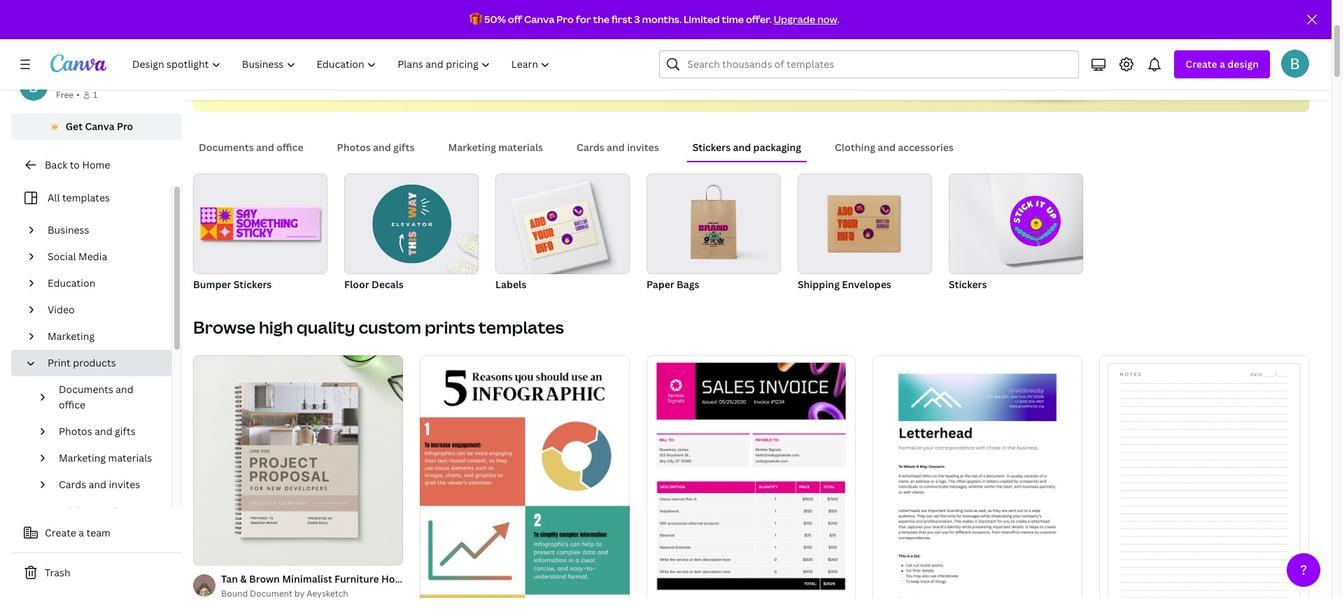 Task type: vqa. For each thing, say whether or not it's contained in the screenshot.
All templates
yes



Task type: locate. For each thing, give the bounding box(es) containing it.
get canva pro button
[[11, 113, 182, 140]]

sticker image inside 'link'
[[1008, 193, 1064, 249]]

1 horizontal spatial cards and invites button
[[571, 134, 665, 161]]

canva inside button
[[85, 120, 115, 133]]

home
[[82, 158, 110, 171], [381, 572, 410, 586]]

0 vertical spatial documents and office
[[199, 141, 303, 154]]

to left "life" at the left top of the page
[[427, 13, 438, 28]]

a left team on the left of page
[[79, 526, 84, 540]]

1 horizontal spatial photos and gifts button
[[331, 134, 420, 161]]

trash link
[[11, 559, 182, 587]]

3 inside 1 of 3 link
[[218, 549, 223, 559]]

bumper stickers link
[[193, 174, 328, 294]]

1 vertical spatial invites
[[109, 478, 140, 491]]

home up 'all templates' link
[[82, 158, 110, 171]]

marketing
[[448, 141, 496, 154], [48, 330, 95, 343], [59, 451, 106, 465]]

0 horizontal spatial cards and invites
[[59, 478, 140, 491]]

a inside dropdown button
[[1220, 57, 1225, 71]]

envelopes
[[842, 278, 891, 291]]

1 of 3
[[203, 549, 223, 559]]

1 vertical spatial photos and gifts button
[[53, 419, 163, 445]]

floor decal image
[[344, 174, 479, 274], [373, 185, 451, 264]]

0 horizontal spatial to
[[70, 158, 80, 171]]

1 horizontal spatial marketing materials
[[448, 141, 543, 154]]

label image
[[496, 174, 630, 274], [523, 201, 598, 259]]

paper bag image
[[647, 174, 781, 274], [695, 219, 732, 251]]

shipping envelope image
[[798, 174, 932, 274], [834, 202, 894, 245]]

🎁
[[470, 13, 482, 26]]

0 horizontal spatial cards and invites button
[[53, 472, 163, 498]]

0 horizontal spatial photos and gifts
[[59, 425, 136, 438]]

0 horizontal spatial home
[[82, 158, 110, 171]]

templates
[[62, 191, 110, 204], [479, 316, 564, 339]]

education
[[48, 276, 95, 290]]

hundreds
[[473, 13, 525, 28]]

create for create a team
[[45, 526, 76, 540]]

documents and office
[[199, 141, 303, 154], [59, 383, 134, 412]]

time
[[722, 13, 744, 26]]

1 vertical spatial marketing
[[48, 330, 95, 343]]

documents inside documents and office
[[59, 383, 113, 396]]

photos and gifts for the topmost photos and gifts button
[[337, 141, 415, 154]]

1 vertical spatial materials
[[108, 451, 152, 465]]

0 horizontal spatial create
[[45, 526, 76, 540]]

1 vertical spatial photos and gifts
[[59, 425, 136, 438]]

shipping envelopes link
[[798, 174, 932, 294]]

0 vertical spatial home
[[82, 158, 110, 171]]

templates down the labels
[[479, 316, 564, 339]]

pro left for
[[557, 13, 574, 26]]

bumper sticker image
[[193, 174, 328, 274], [201, 208, 320, 240]]

0 vertical spatial photos and gifts
[[337, 141, 415, 154]]

1 horizontal spatial photos and gifts
[[337, 141, 415, 154]]

0 vertical spatial marketing materials button
[[443, 134, 549, 161]]

1 vertical spatial documents and office button
[[53, 377, 163, 419]]

0 vertical spatial documents and office button
[[193, 134, 309, 161]]

marketing materials
[[448, 141, 543, 154], [59, 451, 152, 465]]

0 vertical spatial invites
[[627, 141, 659, 154]]

stickers and packaging
[[693, 141, 801, 154], [59, 505, 117, 533]]

1 horizontal spatial cards and invites
[[577, 141, 659, 154]]

canva right get at the top left of page
[[85, 120, 115, 133]]

1 vertical spatial office
[[59, 398, 85, 412]]

&
[[240, 572, 247, 586]]

free
[[56, 89, 74, 101]]

1 horizontal spatial pro
[[557, 13, 574, 26]]

business
[[48, 223, 89, 237]]

1 horizontal spatial stickers and packaging button
[[687, 134, 807, 161]]

0 horizontal spatial photos
[[59, 425, 92, 438]]

sales invoice professional doc in black pink purple tactile 3d style image
[[646, 355, 856, 598]]

0 vertical spatial a
[[1220, 57, 1225, 71]]

create left design
[[1186, 57, 1218, 71]]

back to home link
[[11, 151, 182, 179]]

invites for the bottommost cards and invites button
[[109, 478, 140, 491]]

1 vertical spatial documents and office
[[59, 383, 134, 412]]

a for design
[[1220, 57, 1225, 71]]

cards and invites
[[577, 141, 659, 154], [59, 478, 140, 491]]

documents and office button
[[193, 134, 309, 161], [53, 377, 163, 419]]

social media
[[48, 250, 107, 263]]

office for right documents and office button
[[276, 141, 303, 154]]

1 vertical spatial to
[[70, 158, 80, 171]]

50%
[[484, 13, 506, 26]]

1 horizontal spatial photos
[[337, 141, 371, 154]]

label image inside labels link
[[523, 201, 598, 259]]

office inside documents and office
[[59, 398, 85, 412]]

0 horizontal spatial marketing materials button
[[53, 445, 163, 472]]

products
[[73, 356, 116, 370]]

tan & brown minimalist furniture home bound document image
[[193, 356, 403, 565]]

pro up back to home 'link'
[[117, 120, 133, 133]]

1 for 1
[[93, 89, 97, 101]]

0 horizontal spatial stickers and packaging
[[59, 505, 117, 533]]

1 horizontal spatial packaging
[[753, 141, 801, 154]]

1 vertical spatial a
[[79, 526, 84, 540]]

3 up tan on the bottom
[[218, 549, 223, 559]]

office
[[276, 141, 303, 154], [59, 398, 85, 412]]

create a team button
[[11, 519, 182, 547]]

1 vertical spatial photos
[[59, 425, 92, 438]]

1 horizontal spatial a
[[1220, 57, 1225, 71]]

🎁 50% off canva pro for the first 3 months. limited time offer. upgrade now .
[[470, 13, 840, 26]]

a inside button
[[79, 526, 84, 540]]

0 horizontal spatial 1
[[93, 89, 97, 101]]

0 vertical spatial templates
[[62, 191, 110, 204]]

0 horizontal spatial marketing materials
[[59, 451, 152, 465]]

floor
[[344, 278, 369, 291]]

marketing materials button
[[443, 134, 549, 161], [53, 445, 163, 472]]

0 horizontal spatial documents
[[59, 383, 113, 396]]

shipping
[[798, 278, 840, 291]]

video link
[[42, 297, 163, 323]]

now
[[818, 13, 838, 26]]

invites
[[627, 141, 659, 154], [109, 478, 140, 491]]

0 horizontal spatial packaging
[[59, 520, 106, 533]]

1 horizontal spatial create
[[1186, 57, 1218, 71]]

0 vertical spatial cards and invites
[[577, 141, 659, 154]]

off
[[508, 13, 522, 26]]

None search field
[[660, 50, 1079, 78]]

0 vertical spatial 3
[[634, 13, 640, 26]]

to inside 'link'
[[70, 158, 80, 171]]

home left bound
[[381, 572, 410, 586]]

cards and invites for the bottommost cards and invites button
[[59, 478, 140, 491]]

0 vertical spatial office
[[276, 141, 303, 154]]

1
[[93, 89, 97, 101], [203, 549, 207, 559]]

canva
[[524, 13, 555, 26], [85, 120, 115, 133]]

cards and invites button
[[571, 134, 665, 161], [53, 472, 163, 498]]

sticker image
[[949, 174, 1083, 274], [1008, 193, 1064, 249]]

0 horizontal spatial photos and gifts button
[[53, 419, 163, 445]]

canva right off
[[524, 13, 555, 26]]

0 horizontal spatial invites
[[109, 478, 140, 491]]

minimalist
[[282, 572, 332, 586]]

stickers and packaging button
[[687, 134, 807, 161], [53, 498, 163, 540]]

and inside button
[[878, 141, 896, 154]]

1 vertical spatial 3
[[218, 549, 223, 559]]

1 vertical spatial 1
[[203, 549, 207, 559]]

3 right "first"
[[634, 13, 640, 26]]

0 horizontal spatial documents and office
[[59, 383, 134, 412]]

design
[[1228, 57, 1259, 71]]

1 vertical spatial canva
[[85, 120, 115, 133]]

gifts for the topmost photos and gifts button
[[393, 141, 415, 154]]

gifts
[[393, 141, 415, 154], [115, 425, 136, 438]]

1 vertical spatial gifts
[[115, 425, 136, 438]]

1 vertical spatial marketing materials button
[[53, 445, 163, 472]]

1 vertical spatial marketing materials
[[59, 451, 152, 465]]

1 vertical spatial of
[[209, 549, 217, 559]]

to right the back
[[70, 158, 80, 171]]

1 vertical spatial templates
[[479, 316, 564, 339]]

1 vertical spatial home
[[381, 572, 410, 586]]

1 horizontal spatial templates
[[479, 316, 564, 339]]

0 vertical spatial documents
[[199, 141, 254, 154]]

materials for left marketing materials button
[[108, 451, 152, 465]]

trash
[[45, 566, 70, 579]]

0 horizontal spatial a
[[79, 526, 84, 540]]

free •
[[56, 89, 80, 101]]

documents
[[199, 141, 254, 154], [59, 383, 113, 396]]

brown
[[249, 572, 280, 586]]

create left team on the left of page
[[45, 526, 76, 540]]

bumper sticker image inside bumper stickers link
[[201, 208, 320, 240]]

create a team
[[45, 526, 111, 540]]

months.
[[642, 13, 682, 26]]

office for leftmost documents and office button
[[59, 398, 85, 412]]

1 vertical spatial create
[[45, 526, 76, 540]]

create
[[1186, 57, 1218, 71], [45, 526, 76, 540]]

photos for photos and gifts button to the bottom
[[59, 425, 92, 438]]

1 horizontal spatial home
[[381, 572, 410, 586]]

brand
[[308, 13, 340, 28]]

a for team
[[79, 526, 84, 540]]

1 horizontal spatial gifts
[[393, 141, 415, 154]]

1 horizontal spatial documents
[[199, 141, 254, 154]]

1 horizontal spatial marketing materials button
[[443, 134, 549, 161]]

0 vertical spatial gifts
[[393, 141, 415, 154]]

0 vertical spatial marketing materials
[[448, 141, 543, 154]]

1 horizontal spatial materials
[[498, 141, 543, 154]]

create inside dropdown button
[[1186, 57, 1218, 71]]

stickers
[[693, 141, 731, 154], [234, 278, 272, 291], [949, 278, 987, 291], [59, 505, 96, 518]]

to
[[427, 13, 438, 28], [70, 158, 80, 171]]

pro
[[557, 13, 574, 26], [117, 120, 133, 133]]

0 vertical spatial 1
[[93, 89, 97, 101]]

a left design
[[1220, 57, 1225, 71]]

1 horizontal spatial cards
[[577, 141, 605, 154]]

1 horizontal spatial to
[[427, 13, 438, 28]]

photos
[[337, 141, 371, 154], [59, 425, 92, 438]]

0 vertical spatial stickers and packaging button
[[687, 134, 807, 161]]

floor decals
[[344, 278, 404, 291]]

0 horizontal spatial canva
[[85, 120, 115, 133]]

0 vertical spatial photos
[[337, 141, 371, 154]]

photos and gifts button
[[331, 134, 420, 161], [53, 419, 163, 445]]

marketing materials for the rightmost marketing materials button
[[448, 141, 543, 154]]

templates right all
[[62, 191, 110, 204]]

0 vertical spatial cards
[[577, 141, 605, 154]]

0 vertical spatial create
[[1186, 57, 1218, 71]]

0 horizontal spatial cards
[[59, 478, 86, 491]]

1 horizontal spatial stickers and packaging
[[693, 141, 801, 154]]

accessories
[[898, 141, 954, 154]]

1 vertical spatial pro
[[117, 120, 133, 133]]

create inside button
[[45, 526, 76, 540]]

and
[[343, 13, 363, 28], [256, 141, 274, 154], [373, 141, 391, 154], [607, 141, 625, 154], [733, 141, 751, 154], [878, 141, 896, 154], [116, 383, 134, 396], [95, 425, 112, 438], [89, 478, 106, 491], [99, 505, 117, 518]]

marketing link
[[42, 323, 163, 350]]

marketing materials for left marketing materials button
[[59, 451, 152, 465]]

0 horizontal spatial materials
[[108, 451, 152, 465]]

personal
[[56, 73, 98, 87]]

1 vertical spatial cards
[[59, 478, 86, 491]]

1 horizontal spatial office
[[276, 141, 303, 154]]

decals
[[372, 278, 404, 291]]

1 vertical spatial stickers and packaging
[[59, 505, 117, 533]]

upgrade
[[774, 13, 816, 26]]

0 horizontal spatial documents and office button
[[53, 377, 163, 419]]

campaigns
[[366, 13, 424, 28]]

back
[[45, 158, 67, 171]]

0 vertical spatial stickers and packaging
[[693, 141, 801, 154]]

3
[[634, 13, 640, 26], [218, 549, 223, 559]]



Task type: describe. For each thing, give the bounding box(es) containing it.
create for create a design
[[1186, 57, 1218, 71]]

paper
[[647, 278, 674, 291]]

social media link
[[42, 244, 163, 270]]

all templates link
[[20, 185, 163, 211]]

floor decal image inside floor decals link
[[373, 185, 451, 264]]

quality
[[297, 316, 355, 339]]

clothing and accessories
[[835, 141, 954, 154]]

1 horizontal spatial documents and office
[[199, 141, 303, 154]]

tan & brown minimalist furniture home bound document
[[221, 572, 496, 586]]

orange green blue colorful 5 reasons to use informational infographic image
[[420, 356, 630, 598]]

in
[[461, 13, 471, 28]]

education link
[[42, 270, 163, 297]]

brad klo image
[[1281, 50, 1309, 78]]

labels link
[[496, 174, 630, 294]]

0 vertical spatial cards and invites button
[[571, 134, 665, 161]]

clothing and accessories button
[[829, 134, 959, 161]]

0 vertical spatial packaging
[[753, 141, 801, 154]]

get
[[66, 120, 83, 133]]

cards and invites for the topmost cards and invites button
[[577, 141, 659, 154]]

all
[[48, 191, 60, 204]]

paper bags
[[647, 278, 700, 291]]

materials for the rightmost marketing materials button
[[498, 141, 543, 154]]

ways.
[[542, 13, 571, 28]]

0 vertical spatial to
[[427, 13, 438, 28]]

business link
[[42, 217, 163, 244]]

2 vertical spatial marketing
[[59, 451, 106, 465]]

home inside 'link'
[[82, 158, 110, 171]]

first
[[612, 13, 632, 26]]

1 horizontal spatial documents and office button
[[193, 134, 309, 161]]

browse high quality custom prints templates
[[193, 316, 564, 339]]

paper bags link
[[647, 174, 781, 294]]

.
[[838, 13, 840, 26]]

bumper stickers
[[193, 278, 272, 291]]

get canva pro
[[66, 120, 133, 133]]

0 vertical spatial photos and gifts button
[[331, 134, 420, 161]]

stickers link
[[949, 174, 1083, 294]]

bound
[[412, 572, 444, 586]]

print products
[[48, 356, 116, 370]]

high
[[259, 316, 293, 339]]

clothing
[[835, 141, 876, 154]]

shipping envelopes
[[798, 278, 891, 291]]

print
[[48, 356, 71, 370]]

all templates
[[48, 191, 110, 204]]

0 vertical spatial of
[[528, 13, 539, 28]]

back to home
[[45, 158, 110, 171]]

cards for the topmost cards and invites button
[[577, 141, 605, 154]]

cards for the bottommost cards and invites button
[[59, 478, 86, 491]]

team
[[86, 526, 111, 540]]

prints
[[425, 316, 475, 339]]

1 vertical spatial stickers and packaging button
[[53, 498, 163, 540]]

video
[[48, 303, 75, 316]]

bring your ideas, brand and campaigns to life in hundreds of ways.
[[216, 13, 571, 28]]

0 vertical spatial marketing
[[448, 141, 496, 154]]

document
[[446, 572, 496, 586]]

offer.
[[746, 13, 772, 26]]

bumper
[[193, 278, 231, 291]]

gifts for photos and gifts button to the bottom
[[115, 425, 136, 438]]

Search search field
[[688, 51, 1070, 78]]

tan & brown minimalist furniture home bound document link
[[221, 572, 496, 587]]

letterhead doc in bright blue bright purple classic professional style image
[[873, 355, 1083, 598]]

1 of 3 link
[[193, 356, 403, 565]]

furniture
[[335, 572, 379, 586]]

custom
[[359, 316, 421, 339]]

upgrade now button
[[774, 13, 838, 26]]

limited
[[684, 13, 720, 26]]

browse
[[193, 316, 256, 339]]

bags
[[677, 278, 700, 291]]

invites for the topmost cards and invites button
[[627, 141, 659, 154]]

top level navigation element
[[123, 50, 562, 78]]

photos and gifts for photos and gifts button to the bottom
[[59, 425, 136, 438]]

ideas,
[[274, 13, 305, 28]]

your
[[247, 13, 271, 28]]

photos for the topmost photos and gifts button
[[337, 141, 371, 154]]

the
[[593, 13, 610, 26]]

1 for 1 of 3
[[203, 549, 207, 559]]

0 horizontal spatial of
[[209, 549, 217, 559]]

life
[[441, 13, 458, 28]]

labels
[[496, 278, 527, 291]]

stickers inside 'link'
[[949, 278, 987, 291]]

your one-stop shop to design and print image
[[974, 0, 1309, 112]]

1 vertical spatial cards and invites button
[[53, 472, 163, 498]]

bring
[[216, 13, 244, 28]]

1 vertical spatial packaging
[[59, 520, 106, 533]]

create a design button
[[1175, 50, 1270, 78]]

•
[[76, 89, 80, 101]]

pro inside button
[[117, 120, 133, 133]]

1 horizontal spatial 3
[[634, 13, 640, 26]]

floor decals link
[[344, 174, 479, 294]]

create a design
[[1186, 57, 1259, 71]]

0 vertical spatial canva
[[524, 13, 555, 26]]

0 horizontal spatial templates
[[62, 191, 110, 204]]

media
[[78, 250, 107, 263]]

for
[[576, 13, 591, 26]]

0 vertical spatial pro
[[557, 13, 574, 26]]

tan
[[221, 572, 238, 586]]

social
[[48, 250, 76, 263]]

white grey minimalist simple blank notebook image
[[1100, 356, 1309, 598]]



